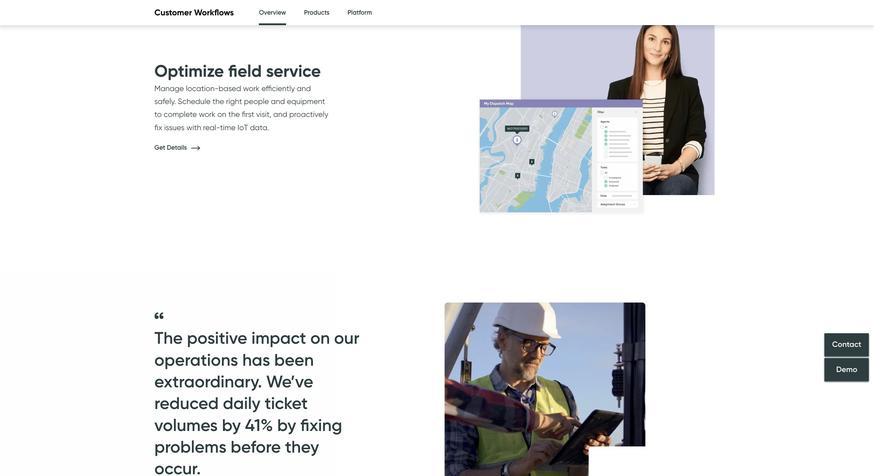 Task type: vqa. For each thing, say whether or not it's contained in the screenshot.
digital portfolio management link
no



Task type: describe. For each thing, give the bounding box(es) containing it.
contact
[[833, 340, 862, 349]]

with
[[187, 123, 201, 132]]

location‑based
[[186, 84, 241, 93]]

ticket
[[265, 393, 308, 414]]

right
[[226, 97, 242, 106]]

iot
[[238, 123, 248, 132]]

manage
[[155, 84, 184, 93]]

overview
[[259, 9, 286, 16]]

workflows
[[194, 7, 234, 18]]

products
[[304, 9, 330, 16]]

equipment
[[287, 97, 325, 106]]

problems
[[155, 436, 227, 457]]

the positive impact on our operations has been extraordinary. we've reduced daily ticket volumes by 41% by fixing problems before they occur.
[[155, 328, 360, 476]]

they
[[285, 436, 319, 457]]

0 vertical spatial and
[[297, 84, 311, 93]]

has
[[242, 349, 270, 370]]

occur.
[[155, 458, 201, 476]]

complete
[[164, 110, 197, 119]]

been
[[274, 349, 314, 370]]

get
[[155, 144, 165, 152]]

0 horizontal spatial the
[[213, 97, 224, 106]]

fix
[[155, 123, 162, 132]]

people
[[244, 97, 269, 106]]

data.
[[250, 123, 269, 132]]

demo
[[837, 365, 858, 374]]

proactively
[[289, 110, 329, 119]]

the
[[155, 328, 183, 348]]

positive
[[187, 328, 247, 348]]

impact
[[252, 328, 306, 348]]

1 vertical spatial the
[[228, 110, 240, 119]]

41%
[[245, 415, 273, 435]]

we've
[[266, 371, 314, 392]]

on inside the positive impact on our operations has been extraordinary. we've reduced daily ticket volumes by 41% by fixing problems before they occur.
[[311, 328, 330, 348]]

optimize field service manage location‑based work efficiently and safely. schedule the right people and equipment to complete work on the first visit, and proactively fix issues with real‑time iot data.
[[155, 60, 329, 132]]

volumes
[[155, 415, 218, 435]]

overview link
[[259, 0, 286, 27]]

safe and efficient on-site customer visits image
[[465, 0, 727, 238]]

customer
[[155, 7, 192, 18]]

to
[[155, 110, 162, 119]]

1 vertical spatial work
[[199, 110, 216, 119]]



Task type: locate. For each thing, give the bounding box(es) containing it.
safely.
[[155, 97, 176, 106]]

1 horizontal spatial on
[[311, 328, 330, 348]]

0 vertical spatial on
[[218, 110, 226, 119]]

platform
[[348, 9, 372, 16]]

operations
[[155, 349, 238, 370]]

0 vertical spatial the
[[213, 97, 224, 106]]

0 horizontal spatial by
[[222, 415, 241, 435]]

1 horizontal spatial work
[[243, 84, 260, 93]]

1 horizontal spatial the
[[228, 110, 240, 119]]

our
[[334, 328, 360, 348]]

by down ticket
[[277, 415, 296, 435]]

schedule
[[178, 97, 211, 106]]

get details
[[155, 144, 189, 152]]

and up equipment
[[297, 84, 311, 93]]

visit,
[[256, 110, 272, 119]]

by down daily
[[222, 415, 241, 435]]

daily
[[223, 393, 261, 414]]

and down efficiently
[[271, 97, 285, 106]]

the down location‑based
[[213, 97, 224, 106]]

the down right
[[228, 110, 240, 119]]

field
[[228, 60, 262, 81]]

on up real‑time
[[218, 110, 226, 119]]

work up 'people'
[[243, 84, 260, 93]]

2 by from the left
[[277, 415, 296, 435]]

extraordinary.
[[155, 371, 262, 392]]

service
[[266, 60, 321, 81]]

work
[[243, 84, 260, 93], [199, 110, 216, 119]]

before
[[231, 436, 281, 457]]

customer workflows
[[155, 7, 234, 18]]

on left our at the bottom left of page
[[311, 328, 330, 348]]

on inside optimize field service manage location‑based work efficiently and safely. schedule the right people and equipment to complete work on the first visit, and proactively fix issues with real‑time iot data.
[[218, 110, 226, 119]]

on
[[218, 110, 226, 119], [311, 328, 330, 348]]

2 vertical spatial and
[[274, 110, 288, 119]]

details
[[167, 144, 187, 152]]

by
[[222, 415, 241, 435], [277, 415, 296, 435]]

get details link
[[155, 144, 211, 152]]

optimize
[[155, 60, 224, 81]]

1 vertical spatial on
[[311, 328, 330, 348]]

1 horizontal spatial by
[[277, 415, 296, 435]]

and
[[297, 84, 311, 93], [271, 97, 285, 106], [274, 110, 288, 119]]

real‑time
[[203, 123, 236, 132]]

0 horizontal spatial on
[[218, 110, 226, 119]]

platform link
[[348, 0, 372, 25]]

0 vertical spatial work
[[243, 84, 260, 93]]

work up real‑time
[[199, 110, 216, 119]]

demo link
[[825, 358, 869, 381]]

reduced
[[155, 393, 219, 414]]

1 vertical spatial and
[[271, 97, 285, 106]]

and right visit,
[[274, 110, 288, 119]]

1 by from the left
[[222, 415, 241, 435]]

fixing
[[301, 415, 342, 435]]

issues
[[164, 123, 185, 132]]

contact link
[[825, 333, 869, 356]]

first
[[242, 110, 254, 119]]

efficiently
[[262, 84, 295, 93]]

the
[[213, 97, 224, 106], [228, 110, 240, 119]]

0 horizontal spatial work
[[199, 110, 216, 119]]

products link
[[304, 0, 330, 25]]



